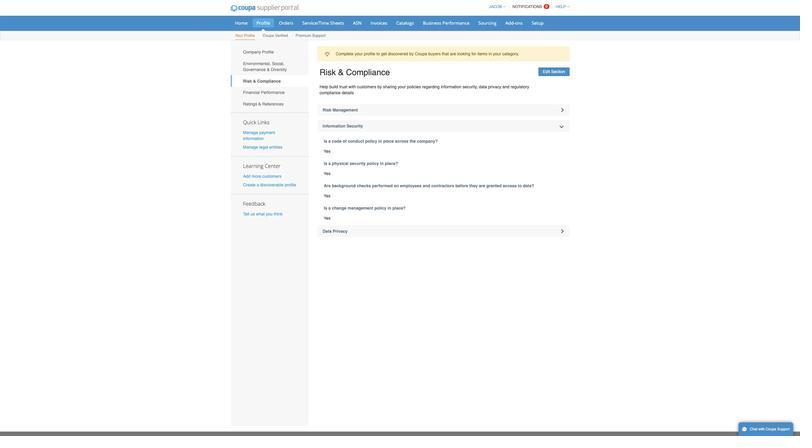 Task type: describe. For each thing, give the bounding box(es) containing it.
are for looking
[[450, 52, 457, 56]]

2 yes from the top
[[324, 171, 331, 176]]

learning
[[243, 162, 264, 170]]

a for discoverable
[[257, 183, 259, 188]]

social,
[[272, 61, 285, 66]]

in inside complete your profile to get discovered by coupa buyers that are looking for items in your category. alert
[[489, 52, 492, 56]]

navigation containing notifications 0
[[487, 1, 570, 13]]

manage for manage legal entities
[[243, 145, 258, 150]]

physical
[[332, 161, 349, 166]]

complete your profile to get discovered by coupa buyers that are looking for items in your category.
[[336, 52, 520, 56]]

buyers
[[429, 52, 441, 56]]

profile inside alert
[[364, 52, 376, 56]]

trust
[[340, 85, 348, 89]]

1 vertical spatial risk
[[243, 79, 252, 84]]

place
[[384, 139, 394, 144]]

coupa inside 'link'
[[263, 33, 274, 38]]

management
[[348, 206, 374, 211]]

regulatory
[[511, 85, 530, 89]]

verified
[[275, 33, 288, 38]]

before
[[456, 184, 469, 188]]

0 horizontal spatial support
[[312, 33, 326, 38]]

tell us what you think button
[[243, 211, 283, 217]]

governance
[[243, 67, 266, 72]]

coupa supplier portal image
[[226, 1, 303, 16]]

environmental, social, governance & diversity link
[[231, 58, 309, 75]]

premium support
[[296, 33, 326, 38]]

0 horizontal spatial and
[[423, 184, 431, 188]]

sheets
[[331, 20, 344, 26]]

category.
[[503, 52, 520, 56]]

is for is a code of conduct policy in place across the company?
[[324, 139, 328, 144]]

0 vertical spatial profile
[[257, 20, 270, 26]]

environmental, social, governance & diversity
[[243, 61, 287, 72]]

in up performed
[[380, 161, 384, 166]]

links
[[258, 119, 270, 126]]

conduct
[[348, 139, 364, 144]]

complete your profile to get discovered by coupa buyers that are looking for items in your category. alert
[[318, 46, 570, 61]]

data privacy button
[[318, 226, 570, 238]]

add-
[[506, 20, 516, 26]]

1 vertical spatial to
[[518, 184, 522, 188]]

your inside help build trust with customers by sharing your policies regarding information security, data privacy and regulatory compliance details
[[398, 85, 406, 89]]

notifications
[[513, 4, 543, 9]]

0 horizontal spatial profile
[[285, 183, 296, 188]]

of
[[343, 139, 347, 144]]

notifications 0
[[513, 4, 548, 9]]

policies
[[407, 85, 421, 89]]

profile link
[[253, 18, 274, 27]]

are for granted
[[479, 184, 486, 188]]

risk management button
[[318, 104, 570, 116]]

for
[[472, 52, 477, 56]]

security
[[347, 124, 363, 129]]

sourcing
[[479, 20, 497, 26]]

payment
[[260, 130, 276, 135]]

premium support link
[[296, 32, 326, 40]]

with inside help build trust with customers by sharing your policies regarding information security, data privacy and regulatory compliance details
[[349, 85, 356, 89]]

service/time
[[303, 20, 329, 26]]

jacob link
[[487, 4, 506, 9]]

data privacy
[[323, 229, 348, 234]]

help link
[[554, 4, 570, 9]]

information
[[323, 124, 346, 129]]

you
[[266, 212, 273, 217]]

quick links
[[243, 119, 270, 126]]

customers inside help build trust with customers by sharing your policies regarding information security, data privacy and regulatory compliance details
[[357, 85, 377, 89]]

ratings
[[243, 102, 257, 107]]

1 vertical spatial customers
[[263, 174, 282, 179]]

regarding
[[423, 85, 440, 89]]

add
[[243, 174, 251, 179]]

invoices link
[[367, 18, 392, 27]]

help for help
[[556, 4, 567, 9]]

what
[[256, 212, 265, 217]]

home
[[235, 20, 248, 26]]

asn
[[353, 20, 362, 26]]

details
[[342, 90, 354, 95]]

data
[[323, 229, 332, 234]]

0 vertical spatial policy
[[366, 139, 378, 144]]

create a discoverable profile link
[[243, 183, 296, 188]]

policy for management
[[375, 206, 387, 211]]

0 horizontal spatial risk & compliance
[[243, 79, 281, 84]]

company profile
[[243, 50, 274, 55]]

place? for is a physical security policy in place?
[[385, 161, 398, 166]]

& inside "link"
[[259, 102, 261, 107]]

checks
[[357, 184, 371, 188]]

risk inside dropdown button
[[323, 108, 332, 113]]

more
[[252, 174, 261, 179]]

is for is a change management policy in place?
[[324, 206, 328, 211]]

chat with coupa support
[[751, 428, 791, 432]]

privacy
[[489, 85, 502, 89]]

1 yes from the top
[[324, 149, 331, 154]]

chat
[[751, 428, 758, 432]]

manage legal entities
[[243, 145, 283, 150]]

company profile link
[[231, 46, 309, 58]]

information security
[[323, 124, 363, 129]]

support inside button
[[778, 428, 791, 432]]

service/time sheets link
[[299, 18, 348, 27]]

feedback
[[243, 200, 266, 208]]

compliance
[[320, 90, 341, 95]]

jacob
[[490, 4, 502, 9]]

help for help build trust with customers by sharing your policies regarding information security, data privacy and regulatory compliance details
[[320, 85, 329, 89]]

financial performance link
[[231, 87, 309, 98]]

2 horizontal spatial your
[[494, 52, 502, 56]]

learning center
[[243, 162, 281, 170]]

policy for security
[[367, 161, 379, 166]]

complete
[[336, 52, 354, 56]]

data privacy heading
[[318, 226, 570, 238]]

sharing
[[383, 85, 397, 89]]

a for code
[[329, 139, 331, 144]]

is a physical security policy in place?
[[324, 161, 398, 166]]

quick
[[243, 119, 257, 126]]

your profile link
[[235, 32, 255, 40]]

coupa verified
[[263, 33, 288, 38]]

0 horizontal spatial your
[[355, 52, 363, 56]]

granted
[[487, 184, 502, 188]]

risk & compliance link
[[231, 75, 309, 87]]

coupa inside button
[[767, 428, 777, 432]]

by inside alert
[[410, 52, 414, 56]]

manage payment information link
[[243, 130, 276, 141]]



Task type: locate. For each thing, give the bounding box(es) containing it.
1 vertical spatial place?
[[393, 206, 406, 211]]

ons
[[516, 20, 523, 26]]

asn link
[[349, 18, 366, 27]]

1 vertical spatial are
[[479, 184, 486, 188]]

your right sharing in the left top of the page
[[398, 85, 406, 89]]

risk down compliance
[[323, 108, 332, 113]]

information security heading
[[318, 120, 570, 132]]

2 vertical spatial risk
[[323, 108, 332, 113]]

& up trust
[[338, 68, 344, 77]]

1 horizontal spatial coupa
[[415, 52, 428, 56]]

1 horizontal spatial performance
[[443, 20, 470, 26]]

yes down information
[[324, 149, 331, 154]]

are right they
[[479, 184, 486, 188]]

orders
[[279, 20, 294, 26]]

risk up the build
[[320, 68, 336, 77]]

information up manage legal entities link
[[243, 136, 264, 141]]

0 horizontal spatial to
[[377, 52, 380, 56]]

1 horizontal spatial by
[[410, 52, 414, 56]]

environmental,
[[243, 61, 271, 66]]

access
[[503, 184, 517, 188]]

1 horizontal spatial your
[[398, 85, 406, 89]]

0 horizontal spatial customers
[[263, 174, 282, 179]]

coupa
[[263, 33, 274, 38], [415, 52, 428, 56], [767, 428, 777, 432]]

risk & compliance
[[320, 68, 390, 77], [243, 79, 281, 84]]

help up compliance
[[320, 85, 329, 89]]

are right that
[[450, 52, 457, 56]]

is a change management policy in place?
[[324, 206, 406, 211]]

place? down "place"
[[385, 161, 398, 166]]

employees
[[401, 184, 422, 188]]

2 vertical spatial policy
[[375, 206, 387, 211]]

by right discovered
[[410, 52, 414, 56]]

discoverable
[[260, 183, 284, 188]]

setup link
[[528, 18, 548, 27]]

to inside alert
[[377, 52, 380, 56]]

a left "physical"
[[329, 161, 331, 166]]

yes up 'data'
[[324, 216, 331, 221]]

a left code
[[329, 139, 331, 144]]

information inside help build trust with customers by sharing your policies regarding information security, data privacy and regulatory compliance details
[[441, 85, 462, 89]]

yes down are
[[324, 194, 331, 199]]

build
[[330, 85, 338, 89]]

compliance inside risk & compliance link
[[257, 79, 281, 84]]

1 manage from the top
[[243, 130, 258, 135]]

with right chat on the right bottom
[[759, 428, 766, 432]]

compliance
[[346, 68, 390, 77], [257, 79, 281, 84]]

add-ons link
[[502, 18, 527, 27]]

a for physical
[[329, 161, 331, 166]]

catalogs link
[[393, 18, 418, 27]]

risk & compliance up financial performance
[[243, 79, 281, 84]]

0 horizontal spatial performance
[[261, 90, 285, 95]]

1 horizontal spatial customers
[[357, 85, 377, 89]]

policy
[[366, 139, 378, 144], [367, 161, 379, 166], [375, 206, 387, 211]]

they
[[470, 184, 478, 188]]

support
[[312, 33, 326, 38], [778, 428, 791, 432]]

performance right business
[[443, 20, 470, 26]]

catalogs
[[397, 20, 414, 26]]

performance for financial performance
[[261, 90, 285, 95]]

1 horizontal spatial and
[[503, 85, 510, 89]]

1 vertical spatial support
[[778, 428, 791, 432]]

coupa left verified
[[263, 33, 274, 38]]

2 manage from the top
[[243, 145, 258, 150]]

navigation
[[487, 1, 570, 13]]

1 vertical spatial information
[[243, 136, 264, 141]]

a for change
[[329, 206, 331, 211]]

1 horizontal spatial to
[[518, 184, 522, 188]]

data?
[[523, 184, 535, 188]]

policy right conduct
[[366, 139, 378, 144]]

0 horizontal spatial by
[[378, 85, 382, 89]]

0 vertical spatial risk
[[320, 68, 336, 77]]

2 vertical spatial coupa
[[767, 428, 777, 432]]

manage down quick
[[243, 130, 258, 135]]

add more customers
[[243, 174, 282, 179]]

0 vertical spatial performance
[[443, 20, 470, 26]]

data
[[479, 85, 488, 89]]

0 vertical spatial risk & compliance
[[320, 68, 390, 77]]

in right items
[[489, 52, 492, 56]]

1 horizontal spatial risk & compliance
[[320, 68, 390, 77]]

manage for manage payment information
[[243, 130, 258, 135]]

and right privacy
[[503, 85, 510, 89]]

with up details
[[349, 85, 356, 89]]

& down governance
[[253, 79, 256, 84]]

are
[[324, 184, 331, 188]]

business performance
[[423, 20, 470, 26]]

1 vertical spatial help
[[320, 85, 329, 89]]

risk management heading
[[318, 104, 570, 116]]

is left code
[[324, 139, 328, 144]]

that
[[442, 52, 449, 56]]

3 is from the top
[[324, 206, 328, 211]]

0 vertical spatial to
[[377, 52, 380, 56]]

with inside the chat with coupa support button
[[759, 428, 766, 432]]

0 horizontal spatial information
[[243, 136, 264, 141]]

1 horizontal spatial compliance
[[346, 68, 390, 77]]

1 vertical spatial profile
[[244, 33, 255, 38]]

0 vertical spatial coupa
[[263, 33, 274, 38]]

looking
[[458, 52, 471, 56]]

0 vertical spatial by
[[410, 52, 414, 56]]

is a code of conduct policy in place across the company?
[[324, 139, 438, 144]]

2 vertical spatial profile
[[262, 50, 274, 55]]

1 horizontal spatial information
[[441, 85, 462, 89]]

in down performed
[[388, 206, 392, 211]]

help build trust with customers by sharing your policies regarding information security, data privacy and regulatory compliance details
[[320, 85, 530, 95]]

0
[[546, 4, 548, 9]]

edit section link
[[539, 68, 570, 76]]

and right employees
[[423, 184, 431, 188]]

place? down the on
[[393, 206, 406, 211]]

&
[[267, 67, 270, 72], [338, 68, 344, 77], [253, 79, 256, 84], [259, 102, 261, 107]]

0 vertical spatial profile
[[364, 52, 376, 56]]

code
[[332, 139, 342, 144]]

profile up environmental, social, governance & diversity link
[[262, 50, 274, 55]]

customers left sharing in the left top of the page
[[357, 85, 377, 89]]

coupa left buyers
[[415, 52, 428, 56]]

ratings & references
[[243, 102, 284, 107]]

your left 'category.'
[[494, 52, 502, 56]]

performance for business performance
[[443, 20, 470, 26]]

1 vertical spatial with
[[759, 428, 766, 432]]

help inside help build trust with customers by sharing your policies regarding information security, data privacy and regulatory compliance details
[[320, 85, 329, 89]]

0 vertical spatial manage
[[243, 130, 258, 135]]

2 vertical spatial is
[[324, 206, 328, 211]]

your
[[235, 33, 243, 38]]

center
[[265, 162, 281, 170]]

are background checks performed on employees and contractors before they are granted access to data?
[[324, 184, 535, 188]]

0 horizontal spatial are
[[450, 52, 457, 56]]

entities
[[269, 145, 283, 150]]

your profile
[[235, 33, 255, 38]]

place? for is a change management policy in place?
[[393, 206, 406, 211]]

customers up discoverable
[[263, 174, 282, 179]]

0 vertical spatial place?
[[385, 161, 398, 166]]

sourcing link
[[475, 18, 501, 27]]

us
[[251, 212, 255, 217]]

1 vertical spatial profile
[[285, 183, 296, 188]]

are inside alert
[[450, 52, 457, 56]]

tell us what you think
[[243, 212, 283, 217]]

in left "place"
[[379, 139, 382, 144]]

0 horizontal spatial coupa
[[263, 33, 274, 38]]

help right 0 on the right top of the page
[[556, 4, 567, 9]]

across
[[395, 139, 409, 144]]

manage left legal
[[243, 145, 258, 150]]

think
[[274, 212, 283, 217]]

change
[[332, 206, 347, 211]]

by left sharing in the left top of the page
[[378, 85, 382, 89]]

& right 'ratings' at left
[[259, 102, 261, 107]]

with
[[349, 85, 356, 89], [759, 428, 766, 432]]

is left change on the left top of the page
[[324, 206, 328, 211]]

section
[[552, 69, 566, 74]]

to left get
[[377, 52, 380, 56]]

1 vertical spatial risk & compliance
[[243, 79, 281, 84]]

1 horizontal spatial support
[[778, 428, 791, 432]]

company?
[[417, 139, 438, 144]]

0 horizontal spatial with
[[349, 85, 356, 89]]

risk & compliance up trust
[[320, 68, 390, 77]]

information left security,
[[441, 85, 462, 89]]

business performance link
[[419, 18, 474, 27]]

1 vertical spatial compliance
[[257, 79, 281, 84]]

manage legal entities link
[[243, 145, 283, 150]]

is for is a physical security policy in place?
[[324, 161, 328, 166]]

premium
[[296, 33, 311, 38]]

0 vertical spatial support
[[312, 33, 326, 38]]

get
[[381, 52, 387, 56]]

1 vertical spatial and
[[423, 184, 431, 188]]

performance up references
[[261, 90, 285, 95]]

a left change on the left top of the page
[[329, 206, 331, 211]]

your right complete
[[355, 52, 363, 56]]

company
[[243, 50, 261, 55]]

compliance up financial performance link
[[257, 79, 281, 84]]

0 vertical spatial is
[[324, 139, 328, 144]]

contractors
[[432, 184, 455, 188]]

items
[[478, 52, 488, 56]]

a
[[329, 139, 331, 144], [329, 161, 331, 166], [257, 183, 259, 188], [329, 206, 331, 211]]

1 horizontal spatial help
[[556, 4, 567, 9]]

3 yes from the top
[[324, 194, 331, 199]]

1 vertical spatial performance
[[261, 90, 285, 95]]

1 horizontal spatial with
[[759, 428, 766, 432]]

1 vertical spatial coupa
[[415, 52, 428, 56]]

profile for your profile
[[244, 33, 255, 38]]

compliance down get
[[346, 68, 390, 77]]

coupa right chat on the right bottom
[[767, 428, 777, 432]]

tell
[[243, 212, 250, 217]]

to left data?
[[518, 184, 522, 188]]

1 horizontal spatial profile
[[364, 52, 376, 56]]

privacy
[[333, 229, 348, 234]]

diversity
[[271, 67, 287, 72]]

policy right security
[[367, 161, 379, 166]]

0 vertical spatial information
[[441, 85, 462, 89]]

2 is from the top
[[324, 161, 328, 166]]

home link
[[231, 18, 252, 27]]

0 vertical spatial and
[[503, 85, 510, 89]]

a right the create
[[257, 183, 259, 188]]

1 vertical spatial manage
[[243, 145, 258, 150]]

is left "physical"
[[324, 161, 328, 166]]

1 vertical spatial by
[[378, 85, 382, 89]]

coupa verified link
[[263, 32, 289, 40]]

manage inside manage payment information
[[243, 130, 258, 135]]

profile down coupa supplier portal image
[[257, 20, 270, 26]]

profile right discoverable
[[285, 183, 296, 188]]

place?
[[385, 161, 398, 166], [393, 206, 406, 211]]

0 vertical spatial help
[[556, 4, 567, 9]]

by inside help build trust with customers by sharing your policies regarding information security, data privacy and regulatory compliance details
[[378, 85, 382, 89]]

yes up are
[[324, 171, 331, 176]]

1 is from the top
[[324, 139, 328, 144]]

4 yes from the top
[[324, 216, 331, 221]]

profile for company profile
[[262, 50, 274, 55]]

policy right "management"
[[375, 206, 387, 211]]

chat with coupa support button
[[739, 423, 794, 437]]

risk up financial
[[243, 79, 252, 84]]

performed
[[373, 184, 393, 188]]

risk management
[[323, 108, 358, 113]]

profile right your
[[244, 33, 255, 38]]

to
[[377, 52, 380, 56], [518, 184, 522, 188]]

2 horizontal spatial coupa
[[767, 428, 777, 432]]

1 horizontal spatial are
[[479, 184, 486, 188]]

add-ons
[[506, 20, 523, 26]]

1 vertical spatial is
[[324, 161, 328, 166]]

0 vertical spatial with
[[349, 85, 356, 89]]

0 horizontal spatial compliance
[[257, 79, 281, 84]]

information inside manage payment information
[[243, 136, 264, 141]]

and inside help build trust with customers by sharing your policies regarding information security, data privacy and regulatory compliance details
[[503, 85, 510, 89]]

and
[[503, 85, 510, 89], [423, 184, 431, 188]]

management
[[333, 108, 358, 113]]

background
[[332, 184, 356, 188]]

coupa inside alert
[[415, 52, 428, 56]]

create a discoverable profile
[[243, 183, 296, 188]]

0 vertical spatial compliance
[[346, 68, 390, 77]]

1 vertical spatial policy
[[367, 161, 379, 166]]

& inside environmental, social, governance & diversity
[[267, 67, 270, 72]]

0 horizontal spatial help
[[320, 85, 329, 89]]

& left diversity at the left top of the page
[[267, 67, 270, 72]]

0 vertical spatial are
[[450, 52, 457, 56]]

profile left get
[[364, 52, 376, 56]]

ratings & references link
[[231, 98, 309, 110]]

0 vertical spatial customers
[[357, 85, 377, 89]]



Task type: vqa. For each thing, say whether or not it's contained in the screenshot.
Section
yes



